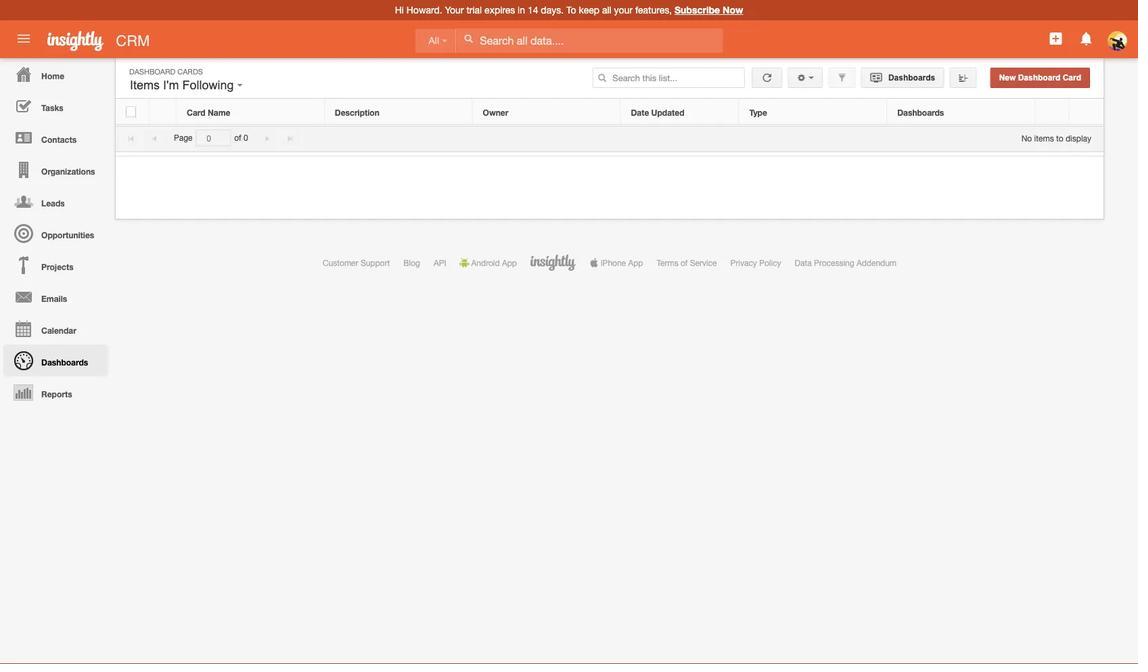 Task type: describe. For each thing, give the bounding box(es) containing it.
name
[[208, 108, 230, 117]]

items
[[1035, 133, 1054, 143]]

new
[[1000, 73, 1016, 82]]

0 vertical spatial dashboards
[[887, 73, 936, 82]]

show list view filters image
[[838, 73, 847, 83]]

now
[[723, 4, 743, 16]]

new dashboard card
[[1000, 73, 1082, 82]]

terms of service
[[657, 258, 717, 267]]

0 vertical spatial card
[[1063, 73, 1082, 82]]

iphone app link
[[590, 258, 643, 267]]

home
[[41, 71, 64, 81]]

dashboard cards
[[129, 67, 203, 76]]

items i'm following button
[[127, 75, 246, 95]]

no
[[1022, 133, 1032, 143]]

cog image
[[797, 73, 807, 83]]

emails link
[[3, 281, 108, 313]]

crm
[[116, 32, 150, 49]]

display
[[1066, 133, 1092, 143]]

items
[[130, 78, 160, 92]]

support
[[361, 258, 390, 267]]

0 horizontal spatial of
[[234, 133, 241, 143]]

privacy policy link
[[731, 258, 782, 267]]

data processing addendum link
[[795, 258, 897, 267]]

contacts link
[[3, 122, 108, 154]]

organizations link
[[3, 154, 108, 185]]

features,
[[636, 4, 672, 16]]

subscribe
[[675, 4, 720, 16]]

your
[[445, 4, 464, 16]]

addendum
[[857, 258, 897, 267]]

reports
[[41, 389, 72, 399]]

data processing addendum
[[795, 258, 897, 267]]

type
[[750, 108, 768, 117]]

1 horizontal spatial of
[[681, 258, 688, 267]]

subscribe now link
[[675, 4, 743, 16]]

service
[[690, 258, 717, 267]]

card name
[[187, 108, 230, 117]]

to
[[1057, 133, 1064, 143]]

howard.
[[407, 4, 442, 16]]

blog link
[[404, 258, 420, 267]]

1 horizontal spatial dashboard
[[1019, 73, 1061, 82]]

projects link
[[3, 249, 108, 281]]

api link
[[434, 258, 446, 267]]

reports link
[[3, 376, 108, 408]]

navigation containing home
[[0, 58, 108, 408]]

show sidebar image
[[959, 73, 968, 83]]

emails
[[41, 294, 67, 303]]

privacy
[[731, 258, 757, 267]]

1 horizontal spatial dashboards link
[[861, 68, 945, 88]]

android
[[472, 258, 500, 267]]

description
[[335, 108, 380, 117]]

app for android app
[[502, 258, 517, 267]]

calendar
[[41, 326, 76, 335]]

0
[[244, 133, 248, 143]]

Search this list... text field
[[593, 68, 745, 88]]

app for iphone app
[[628, 258, 643, 267]]

iphone app
[[601, 258, 643, 267]]

Search all data.... text field
[[456, 28, 723, 53]]

tasks link
[[3, 90, 108, 122]]

refresh list image
[[761, 73, 774, 82]]

customer
[[323, 258, 358, 267]]

leads link
[[3, 185, 108, 217]]

white image
[[464, 34, 473, 43]]

expires
[[485, 4, 515, 16]]

i'm
[[163, 78, 179, 92]]

customer support link
[[323, 258, 390, 267]]

privacy policy
[[731, 258, 782, 267]]

android app
[[472, 258, 517, 267]]

contacts
[[41, 135, 77, 144]]

new dashboard card link
[[991, 68, 1091, 88]]

your
[[614, 4, 633, 16]]

calendar link
[[3, 313, 108, 345]]

processing
[[814, 258, 855, 267]]

of 0
[[234, 133, 248, 143]]

android app link
[[460, 258, 517, 267]]

leads
[[41, 198, 65, 208]]

all
[[602, 4, 612, 16]]

blog
[[404, 258, 420, 267]]

row containing card name
[[116, 100, 1103, 125]]



Task type: locate. For each thing, give the bounding box(es) containing it.
navigation
[[0, 58, 108, 408]]

dashboard
[[129, 67, 175, 76], [1019, 73, 1061, 82]]

date updated
[[631, 108, 685, 117]]

dashboard right new
[[1019, 73, 1061, 82]]

tasks
[[41, 103, 63, 112]]

1 vertical spatial dashboards
[[898, 108, 945, 117]]

in
[[518, 4, 525, 16]]

dashboard up items
[[129, 67, 175, 76]]

dashboards link down calendar
[[3, 345, 108, 376]]

1 vertical spatial card
[[187, 108, 205, 117]]

of left 0
[[234, 133, 241, 143]]

date
[[631, 108, 649, 117]]

0 horizontal spatial card
[[187, 108, 205, 117]]

owner
[[483, 108, 509, 117]]

dashboards link left show sidebar icon
[[861, 68, 945, 88]]

cards
[[178, 67, 203, 76]]

page
[[174, 133, 193, 143]]

app
[[502, 258, 517, 267], [628, 258, 643, 267]]

dashboards link
[[861, 68, 945, 88], [3, 345, 108, 376]]

following
[[182, 78, 234, 92]]

card left name
[[187, 108, 205, 117]]

all
[[429, 35, 439, 46]]

0 vertical spatial dashboards link
[[861, 68, 945, 88]]

hi
[[395, 4, 404, 16]]

0 horizontal spatial app
[[502, 258, 517, 267]]

data
[[795, 258, 812, 267]]

1 vertical spatial dashboards link
[[3, 345, 108, 376]]

row
[[116, 100, 1103, 125]]

app right android
[[502, 258, 517, 267]]

2 app from the left
[[628, 258, 643, 267]]

no items to display
[[1022, 133, 1092, 143]]

card
[[1063, 73, 1082, 82], [187, 108, 205, 117]]

of right terms
[[681, 258, 688, 267]]

search image
[[598, 73, 607, 83]]

1 horizontal spatial app
[[628, 258, 643, 267]]

items i'm following
[[130, 78, 237, 92]]

of
[[234, 133, 241, 143], [681, 258, 688, 267]]

0 vertical spatial of
[[234, 133, 241, 143]]

api
[[434, 258, 446, 267]]

card down notifications "image" on the top right
[[1063, 73, 1082, 82]]

1 vertical spatial of
[[681, 258, 688, 267]]

all link
[[415, 29, 456, 53]]

updated
[[652, 108, 685, 117]]

customer support
[[323, 258, 390, 267]]

1 horizontal spatial card
[[1063, 73, 1082, 82]]

terms of service link
[[657, 258, 717, 267]]

dashboards
[[887, 73, 936, 82], [898, 108, 945, 117], [41, 357, 88, 367]]

home link
[[3, 58, 108, 90]]

organizations
[[41, 167, 95, 176]]

2 vertical spatial dashboards
[[41, 357, 88, 367]]

trial
[[467, 4, 482, 16]]

policy
[[760, 258, 782, 267]]

days.
[[541, 4, 564, 16]]

keep
[[579, 4, 600, 16]]

projects
[[41, 262, 74, 271]]

0 horizontal spatial dashboard
[[129, 67, 175, 76]]

hi howard. your trial expires in 14 days. to keep all your features, subscribe now
[[395, 4, 743, 16]]

opportunities
[[41, 230, 94, 240]]

dashboards inside row
[[898, 108, 945, 117]]

iphone
[[601, 258, 626, 267]]

opportunities link
[[3, 217, 108, 249]]

None checkbox
[[126, 107, 136, 117]]

1 app from the left
[[502, 258, 517, 267]]

0 horizontal spatial dashboards link
[[3, 345, 108, 376]]

dashboards inside navigation
[[41, 357, 88, 367]]

notifications image
[[1079, 30, 1095, 47]]

terms
[[657, 258, 679, 267]]

14
[[528, 4, 538, 16]]

app right iphone
[[628, 258, 643, 267]]

to
[[567, 4, 576, 16]]



Task type: vqa. For each thing, say whether or not it's contained in the screenshot.
the topmost My Open Tasks
no



